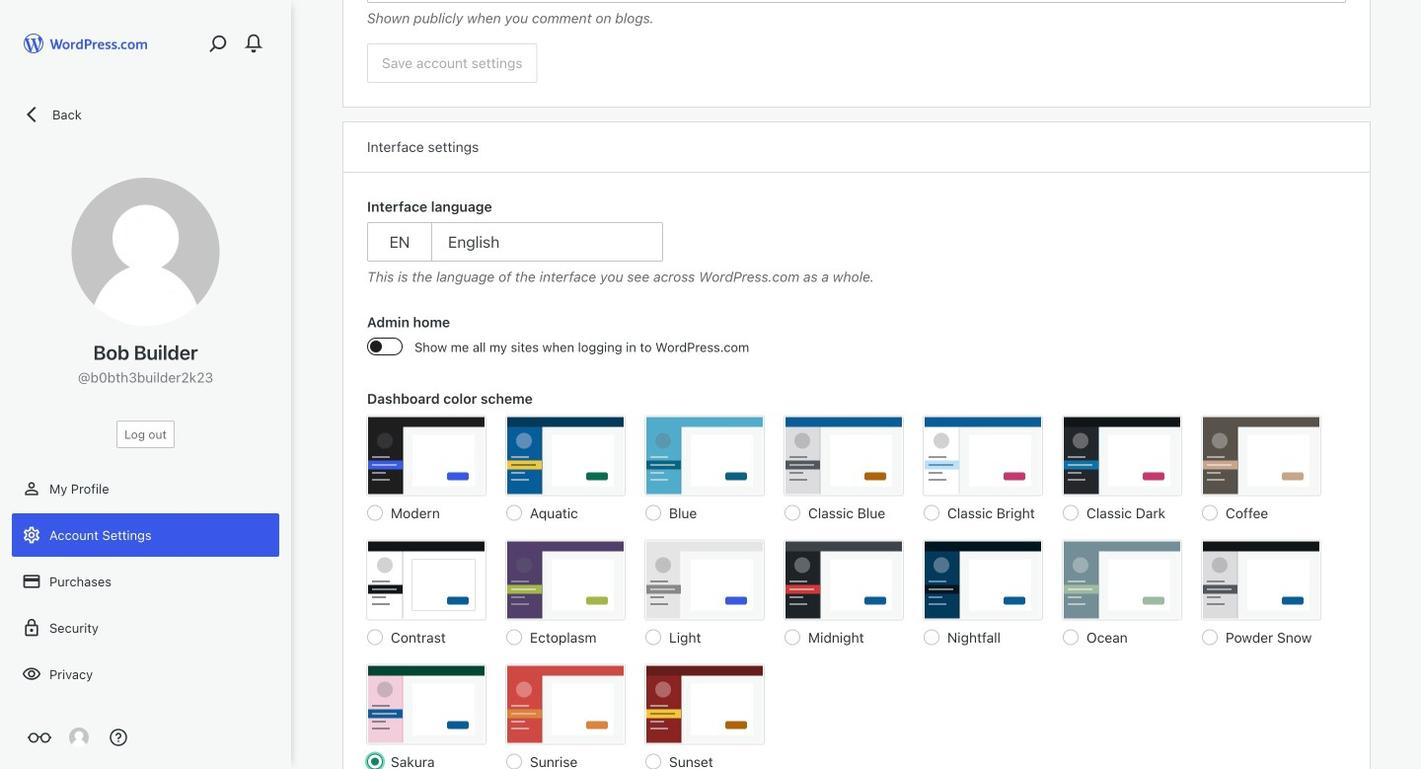 Task type: vqa. For each thing, say whether or not it's contained in the screenshot.
third Task enabled image from the top of the Launchpad Checklist Element
no



Task type: locate. For each thing, give the bounding box(es) containing it.
None radio
[[646, 505, 662, 521], [785, 505, 801, 521], [1063, 505, 1079, 521], [1203, 505, 1218, 521], [924, 629, 940, 645], [1063, 629, 1079, 645], [646, 754, 662, 769], [646, 505, 662, 521], [785, 505, 801, 521], [1063, 505, 1079, 521], [1203, 505, 1218, 521], [924, 629, 940, 645], [1063, 629, 1079, 645], [646, 754, 662, 769]]

ocean image
[[1063, 541, 1182, 620]]

2 list item from the top
[[1413, 172, 1422, 264]]

light image
[[646, 541, 764, 620]]

coffee image
[[1203, 416, 1321, 495]]

None url field
[[367, 0, 1347, 3]]

settings image
[[22, 525, 41, 545]]

aquatic image
[[507, 416, 625, 495]]

person image
[[22, 479, 41, 499]]

1 group from the top
[[367, 0, 1347, 29]]

modern image
[[367, 416, 486, 495]]

1 list item from the top
[[1413, 69, 1422, 141]]

blue image
[[646, 416, 764, 495]]

group
[[367, 0, 1347, 29], [367, 196, 1347, 287], [367, 312, 1347, 369], [367, 389, 1347, 769]]

midnight image
[[785, 541, 904, 620]]

powder snow image
[[1203, 541, 1321, 620]]

classic bright image
[[924, 416, 1043, 495]]

4 list item from the top
[[1413, 357, 1422, 430]]

lock image
[[22, 618, 41, 638]]

sunset image
[[646, 665, 764, 744]]

credit_card image
[[22, 572, 41, 591]]

ectoplasm image
[[507, 541, 625, 620]]

sakura image
[[367, 665, 486, 744]]

sunrise image
[[507, 665, 625, 744]]

list item
[[1413, 69, 1422, 141], [1413, 172, 1422, 264], [1413, 264, 1422, 357], [1413, 357, 1422, 430]]

classic blue image
[[785, 416, 904, 495]]

None radio
[[367, 505, 383, 521], [507, 505, 522, 521], [924, 505, 940, 521], [367, 629, 383, 645], [507, 629, 522, 645], [646, 629, 662, 645], [785, 629, 801, 645], [1203, 629, 1218, 645], [367, 754, 383, 769], [507, 754, 522, 769], [367, 505, 383, 521], [507, 505, 522, 521], [924, 505, 940, 521], [367, 629, 383, 645], [507, 629, 522, 645], [646, 629, 662, 645], [785, 629, 801, 645], [1203, 629, 1218, 645], [367, 754, 383, 769], [507, 754, 522, 769]]



Task type: describe. For each thing, give the bounding box(es) containing it.
bob builder image
[[72, 178, 220, 326]]

2 group from the top
[[367, 196, 1347, 287]]

classic dark image
[[1063, 416, 1182, 495]]

visibility image
[[22, 665, 41, 684]]

bob builder image
[[69, 728, 89, 747]]

contrast image
[[367, 541, 486, 620]]

nightfall image
[[924, 541, 1043, 620]]

3 group from the top
[[367, 312, 1347, 369]]

4 group from the top
[[367, 389, 1347, 769]]

reader image
[[28, 726, 51, 749]]

3 list item from the top
[[1413, 264, 1422, 357]]



